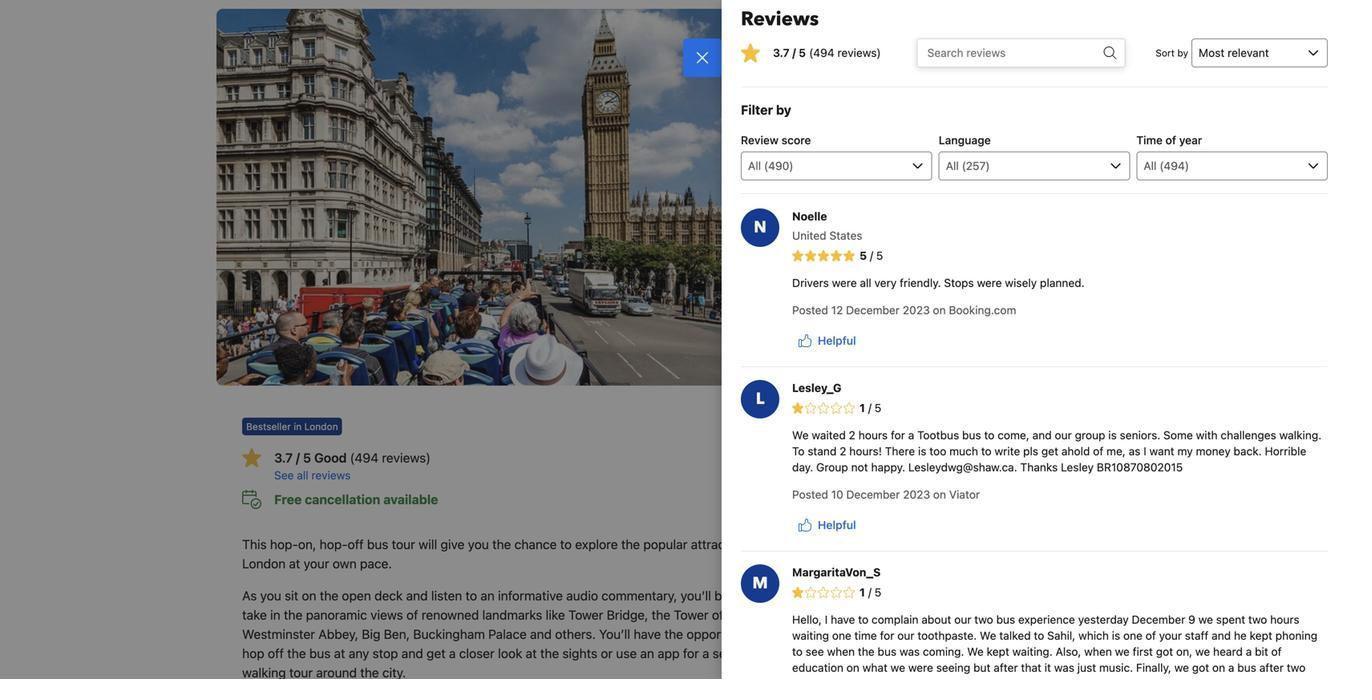 Task type: locate. For each thing, give the bounding box(es) containing it.
2 vertical spatial december
[[1132, 613, 1186, 627]]

0 horizontal spatial at
[[289, 556, 300, 572]]

of
[[1166, 134, 1177, 147], [1094, 445, 1104, 458], [757, 537, 769, 552], [407, 608, 418, 623], [712, 608, 724, 623], [1146, 629, 1157, 643], [1272, 645, 1283, 659]]

toothpaste.
[[918, 629, 977, 643]]

at up "sit"
[[289, 556, 300, 572]]

show more dates
[[827, 480, 919, 493]]

1 vertical spatial was
[[1055, 662, 1075, 675]]

1 vertical spatial on,
[[1177, 645, 1193, 659]]

to right chance
[[560, 537, 572, 552]]

landmarks
[[483, 608, 543, 623]]

0 vertical spatial all
[[860, 276, 872, 290]]

hours
[[859, 429, 888, 442], [1271, 613, 1300, 627]]

and up pls
[[1033, 429, 1052, 442]]

1 vertical spatial 1 / 5
[[860, 586, 882, 599]]

guided
[[739, 646, 780, 662]]

0 horizontal spatial 3.7
[[274, 451, 293, 466]]

explore
[[575, 537, 618, 552]]

the up app
[[665, 627, 684, 642]]

friendly.
[[900, 276, 942, 290]]

0 vertical spatial hours
[[859, 429, 888, 442]]

more
[[859, 480, 886, 493]]

1 after from the left
[[994, 662, 1019, 675]]

1 vertical spatial with
[[960, 678, 982, 680]]

told
[[1223, 678, 1243, 680]]

0 horizontal spatial after
[[994, 662, 1019, 675]]

staff
[[1186, 629, 1209, 643]]

1 horizontal spatial reviews)
[[838, 46, 881, 59]]

0 vertical spatial i
[[1144, 445, 1147, 458]]

time of year
[[1137, 134, 1203, 147]]

0 horizontal spatial kept
[[987, 645, 1010, 659]]

region
[[808, 501, 1118, 595]]

time
[[855, 629, 877, 643]]

sights
[[563, 646, 598, 662]]

0 vertical spatial got
[[1157, 645, 1174, 659]]

i
[[1144, 445, 1147, 458], [825, 613, 828, 627]]

2 horizontal spatial two
[[1288, 662, 1306, 675]]

1 horizontal spatial 3.7
[[773, 46, 790, 59]]

posted left 10
[[793, 488, 829, 501]]

3.7 down reviews
[[773, 46, 790, 59]]

0 horizontal spatial i
[[825, 613, 828, 627]]

0 vertical spatial was
[[900, 645, 920, 659]]

review score
[[741, 134, 811, 147]]

with inside hello, i have to complain about our two bus experience yesterday december 9 we spent two hours waiting one time for our toothpaste. we talked to sahil, which is one of your staff and he kept phoning to see when the bus was coming. we kept waiting. also, when we first got on, we heard a bit of education on what we were seeing but after that it was just music. finally, we got on a bus after two hours. wait and we have people with a walker. not good for seniors. the bus driver told us we sh
[[960, 678, 982, 680]]

1 vertical spatial you
[[260, 588, 281, 604]]

my
[[1178, 445, 1194, 458]]

by right the sort
[[1178, 47, 1189, 59]]

1 right 31 "button"
[[994, 535, 1006, 561]]

when right "see"
[[828, 645, 855, 659]]

helpful
[[818, 334, 857, 347], [818, 519, 857, 532]]

seniors. inside hello, i have to complain about our two bus experience yesterday december 9 we spent two hours waiting one time for our toothpaste. we talked to sahil, which is one of your staff and he kept phoning to see when the bus was coming. we kept waiting. also, when we first got on, we heard a bit of education on what we were seeing but after that it was just music. finally, we got on a bus after two hours. wait and we have people with a walker. not good for seniors. the bus driver told us we sh
[[1101, 678, 1142, 680]]

london discovery 1 day
[[834, 629, 982, 645]]

day.
[[793, 461, 814, 474]]

posted
[[793, 304, 829, 317], [793, 488, 829, 501]]

were up booking.com
[[978, 276, 1003, 290]]

2 vertical spatial our
[[898, 629, 915, 643]]

of up m
[[757, 537, 769, 552]]

december down 'not'
[[847, 488, 901, 501]]

0 vertical spatial 3.7
[[773, 46, 790, 59]]

1 vertical spatial posted
[[793, 488, 829, 501]]

bus up around at the left bottom of page
[[310, 646, 331, 662]]

after up walker.
[[994, 662, 1019, 675]]

3.7 for (494
[[773, 46, 790, 59]]

0 horizontal spatial your
[[304, 556, 329, 572]]

have inside the as you sit on the open deck and listen to an informative audio commentary, you'll be able to take in the panoramic views of renowned landmarks like tower bridge, the tower of london, westminster abbey, big ben, buckingham palace and others. you'll have the opportunity to hop off the bus at any stop and get a closer look at the sights or use an app for a self-guided walking tour around the city.
[[634, 627, 661, 642]]

sort by
[[1156, 47, 1189, 59]]

0 horizontal spatial you
[[260, 588, 281, 604]]

we
[[1199, 613, 1214, 627], [1116, 645, 1130, 659], [1196, 645, 1211, 659], [891, 662, 906, 675], [1175, 662, 1190, 675], [876, 678, 891, 680], [1261, 678, 1276, 680]]

0 vertical spatial 2023
[[903, 304, 930, 317]]

december
[[847, 304, 900, 317], [847, 488, 901, 501], [1132, 613, 1186, 627]]

0 horizontal spatial 2
[[840, 445, 847, 458]]

bus up pace.
[[367, 537, 389, 552]]

1 horizontal spatial were
[[909, 662, 934, 675]]

the down westminster
[[287, 646, 306, 662]]

region containing 31
[[808, 501, 1118, 595]]

bus inside we waited 2 hours for a tootbus bus to come, and our group is seniors. some with challenges walking. to stand 2 hours! there is too much to write pls get ahold of me, as i want my money back. horrible day. group not happy. lesleydwg@shaw.ca. thanks lesley br10870802015
[[963, 429, 982, 442]]

2 one from the left
[[1124, 629, 1143, 643]]

1 vertical spatial off
[[268, 646, 284, 662]]

group
[[817, 461, 849, 474]]

1 vertical spatial december
[[847, 488, 901, 501]]

0 horizontal spatial reviews)
[[382, 451, 431, 466]]

1 vertical spatial get
[[427, 646, 446, 662]]

1 horizontal spatial i
[[1144, 445, 1147, 458]]

tour
[[392, 537, 415, 552], [289, 666, 313, 680]]

with down but
[[960, 678, 982, 680]]

helpful button
[[793, 327, 863, 355], [793, 511, 863, 540]]

2 vertical spatial is
[[1113, 629, 1121, 643]]

0 vertical spatial tour
[[392, 537, 415, 552]]

helpful button down 10
[[793, 511, 863, 540]]

0 horizontal spatial got
[[1157, 645, 1174, 659]]

1 vertical spatial reviews)
[[382, 451, 431, 466]]

hop
[[242, 646, 265, 662]]

at inside this hop-on, hop-off bus tour will give you the chance to explore the popular attractions of london at your own pace.
[[289, 556, 300, 572]]

noelle united states
[[793, 210, 863, 242]]

0 vertical spatial on,
[[298, 537, 316, 552]]

lesley
[[1061, 461, 1094, 474]]

us
[[1246, 678, 1258, 680]]

me,
[[1107, 445, 1126, 458]]

one up first
[[1124, 629, 1143, 643]]

2 posted from the top
[[793, 488, 829, 501]]

filter
[[741, 102, 774, 118]]

tour left "will"
[[392, 537, 415, 552]]

0 vertical spatial we
[[793, 429, 809, 442]]

helpful down 12
[[818, 334, 857, 347]]

states
[[830, 229, 863, 242]]

bus up much
[[963, 429, 982, 442]]

1 helpful from the top
[[818, 334, 857, 347]]

a left bit
[[1247, 645, 1253, 659]]

0 vertical spatial december
[[847, 304, 900, 317]]

1 vertical spatial (494
[[350, 451, 379, 466]]

3.7 for good
[[274, 451, 293, 466]]

wait
[[828, 678, 851, 680]]

1 vertical spatial i
[[825, 613, 828, 627]]

after down bit
[[1260, 662, 1285, 675]]

1 / 5 for l
[[860, 402, 882, 415]]

0 vertical spatial (494
[[810, 46, 835, 59]]

off inside the as you sit on the open deck and listen to an informative audio commentary, you'll be able to take in the panoramic views of renowned landmarks like tower bridge, the tower of london, westminster abbey, big ben, buckingham palace and others. you'll have the opportunity to hop off the bus at any stop and get a closer look at the sights or use an app for a self-guided walking tour around the city.
[[268, 646, 284, 662]]

people
[[922, 678, 957, 680]]

drivers were all very friendly. stops were wisely planned.
[[793, 276, 1085, 290]]

all left very
[[860, 276, 872, 290]]

self-
[[713, 646, 739, 662]]

and down 'like'
[[530, 627, 552, 642]]

1 horizontal spatial tower
[[674, 608, 709, 623]]

were up 12
[[832, 276, 857, 290]]

you up in
[[260, 588, 281, 604]]

seniors. inside we waited 2 hours for a tootbus bus to come, and our group is seniors. some with challenges walking. to stand 2 hours! there is too much to write pls get ahold of me, as i want my money back. horrible day. group not happy. lesleydwg@shaw.ca. thanks lesley br10870802015
[[1120, 429, 1161, 442]]

2 1 / 5 from the top
[[860, 586, 882, 599]]

2 after from the left
[[1260, 662, 1285, 675]]

1 / 5
[[860, 402, 882, 415], [860, 586, 882, 599]]

one
[[833, 629, 852, 643], [1124, 629, 1143, 643]]

1 vertical spatial 2
[[840, 445, 847, 458]]

kept
[[1251, 629, 1273, 643], [987, 645, 1010, 659]]

0 horizontal spatial with
[[960, 678, 982, 680]]

i inside hello, i have to complain about our two bus experience yesterday december 9 we spent two hours waiting one time for our toothpaste. we talked to sahil, which is one of your staff and he kept phoning to see when the bus was coming. we kept waiting. also, when we first got on, we heard a bit of education on what we were seeing but after that it was just music. finally, we got on a bus after two hours. wait and we have people with a walker. not good for seniors. the bus driver told us we sh
[[825, 613, 828, 627]]

with inside we waited 2 hours for a tootbus bus to come, and our group is seniors. some with challenges walking. to stand 2 hours! there is too much to write pls get ahold of me, as i want my money back. horrible day. group not happy. lesleydwg@shaw.ca. thanks lesley br10870802015
[[1197, 429, 1218, 442]]

buckingham
[[413, 627, 485, 642]]

i inside we waited 2 hours for a tootbus bus to come, and our group is seniors. some with challenges walking. to stand 2 hours! there is too much to write pls get ahold of me, as i want my money back. horrible day. group not happy. lesleydwg@shaw.ca. thanks lesley br10870802015
[[1144, 445, 1147, 458]]

get down buckingham
[[427, 646, 446, 662]]

1 horizontal spatial when
[[1085, 645, 1113, 659]]

0 vertical spatial london
[[242, 556, 286, 572]]

hop- up own
[[320, 537, 348, 552]]

like
[[546, 608, 565, 623]]

have down the bridge,
[[634, 627, 661, 642]]

all right the see
[[297, 469, 309, 482]]

2 right 1 button
[[1067, 535, 1079, 561]]

0 horizontal spatial all
[[297, 469, 309, 482]]

all
[[860, 276, 872, 290], [297, 469, 309, 482]]

your
[[304, 556, 329, 572], [1160, 629, 1183, 643]]

viator
[[950, 488, 981, 501]]

by
[[1178, 47, 1189, 59], [777, 102, 792, 118], [975, 449, 991, 464]]

an
[[481, 588, 495, 604], [641, 646, 655, 662]]

off up own
[[348, 537, 364, 552]]

or
[[601, 646, 613, 662]]

you
[[468, 537, 489, 552], [260, 588, 281, 604]]

1 up coming.
[[948, 629, 955, 645]]

(494 inside reviews dialog
[[810, 46, 835, 59]]

5
[[799, 46, 806, 59], [860, 249, 867, 262], [877, 249, 884, 262], [875, 402, 882, 415], [303, 451, 311, 466], [875, 586, 882, 599]]

all inside reviews dialog
[[860, 276, 872, 290]]

hop- right "this"
[[270, 537, 298, 552]]

london up what
[[834, 629, 881, 645]]

we down day
[[968, 645, 984, 659]]

l
[[756, 388, 765, 410]]

posted 12 december 2023 on booking.com
[[793, 304, 1017, 317]]

tickets
[[821, 412, 875, 434]]

5 down reviews
[[799, 46, 806, 59]]

0 horizontal spatial have
[[634, 627, 661, 642]]

for up there
[[891, 429, 906, 442]]

it
[[1045, 662, 1052, 675]]

sit
[[285, 588, 299, 604]]

bus inside the as you sit on the open deck and listen to an informative audio commentary, you'll be able to take in the panoramic views of renowned landmarks like tower bridge, the tower of london, westminster abbey, big ben, buckingham palace and others. you'll have the opportunity to hop off the bus at any stop and get a closer look at the sights or use an app for a self-guided walking tour around the city.
[[310, 646, 331, 662]]

were inside hello, i have to complain about our two bus experience yesterday december 9 we spent two hours waiting one time for our toothpaste. we talked to sahil, which is one of your staff and he kept phoning to see when the bus was coming. we kept waiting. also, when we first got on, we heard a bit of education on what we were seeing but after that it was just music. finally, we got on a bus after two hours. wait and we have people with a walker. not good for seniors. the bus driver told us we sh
[[909, 662, 934, 675]]

talked
[[1000, 629, 1031, 643]]

2 horizontal spatial 2
[[1067, 535, 1079, 561]]

1 horizontal spatial got
[[1193, 662, 1210, 675]]

seniors. down music.
[[1101, 678, 1142, 680]]

december for n
[[847, 304, 900, 317]]

off down westminster
[[268, 646, 284, 662]]

0 horizontal spatial by
[[777, 102, 792, 118]]

0 vertical spatial an
[[481, 588, 495, 604]]

to inside this hop-on, hop-off bus tour will give you the chance to explore the popular attractions of london at your own pace.
[[560, 537, 572, 552]]

bus up us
[[1238, 662, 1257, 675]]

2 vertical spatial we
[[968, 645, 984, 659]]

10
[[832, 488, 844, 501]]

you right give
[[468, 537, 489, 552]]

i right as
[[1144, 445, 1147, 458]]

music.
[[1100, 662, 1134, 675]]

the inside hello, i have to complain about our two bus experience yesterday december 9 we spent two hours waiting one time for our toothpaste. we talked to sahil, which is one of your staff and he kept phoning to see when the bus was coming. we kept waiting. also, when we first got on, we heard a bit of education on what we were seeing but after that it was just music. finally, we got on a bus after two hours. wait and we have people with a walker. not good for seniors. the bus driver told us we sh
[[858, 645, 875, 659]]

the left sights
[[541, 646, 559, 662]]

the down time
[[858, 645, 875, 659]]

and down "ben,"
[[402, 646, 423, 662]]

posted for l
[[793, 488, 829, 501]]

0 horizontal spatial get
[[427, 646, 446, 662]]

complain
[[872, 613, 919, 627]]

2 helpful from the top
[[818, 519, 857, 532]]

0 horizontal spatial on,
[[298, 537, 316, 552]]

by right filter
[[777, 102, 792, 118]]

2 horizontal spatial have
[[894, 678, 919, 680]]

1 helpful button from the top
[[793, 327, 863, 355]]

0 vertical spatial your
[[304, 556, 329, 572]]

1 posted from the top
[[793, 304, 829, 317]]

drivers
[[793, 276, 829, 290]]

hours up hours!
[[859, 429, 888, 442]]

stop
[[373, 646, 398, 662]]

you'll
[[599, 627, 631, 642]]

your left own
[[304, 556, 329, 572]]

views
[[371, 608, 403, 623]]

helpful for l
[[818, 519, 857, 532]]

0 horizontal spatial off
[[268, 646, 284, 662]]

you inside the as you sit on the open deck and listen to an informative audio commentary, you'll be able to take in the panoramic views of renowned landmarks like tower bridge, the tower of london, westminster abbey, big ben, buckingham palace and others. you'll have the opportunity to hop off the bus at any stop and get a closer look at the sights or use an app for a self-guided walking tour around the city.
[[260, 588, 281, 604]]

0 horizontal spatial one
[[833, 629, 852, 643]]

you inside this hop-on, hop-off bus tour will give you the chance to explore the popular attractions of london at your own pace.
[[468, 537, 489, 552]]

commentary,
[[602, 588, 678, 604]]

our up day
[[955, 613, 972, 627]]

we waited 2 hours for a tootbus bus to come, and our group is seniors. some with challenges walking. to stand 2 hours! there is too much to write pls get ahold of me, as i want my money back. horrible day. group not happy. lesleydwg@shaw.ca. thanks lesley br10870802015
[[793, 429, 1322, 474]]

3.7 up the see
[[274, 451, 293, 466]]

of up first
[[1146, 629, 1157, 643]]

3.7
[[773, 46, 790, 59], [274, 451, 293, 466]]

2 up hours!
[[849, 429, 856, 442]]

on, down free
[[298, 537, 316, 552]]

(494 inside 3.7 / 5 good (494 reviews) see all reviews
[[350, 451, 379, 466]]

0 horizontal spatial hours
[[859, 429, 888, 442]]

3.7 / 5 good (494 reviews) see all reviews
[[274, 451, 431, 482]]

0 vertical spatial 2
[[849, 429, 856, 442]]

the
[[1145, 678, 1165, 680]]

1 1 / 5 from the top
[[860, 402, 882, 415]]

0 horizontal spatial (494
[[350, 451, 379, 466]]

0 vertical spatial off
[[348, 537, 364, 552]]

0 vertical spatial helpful
[[818, 334, 857, 347]]

1 hop- from the left
[[270, 537, 298, 552]]

1 vertical spatial hours
[[1271, 613, 1300, 627]]

0 vertical spatial you
[[468, 537, 489, 552]]

2 helpful button from the top
[[793, 511, 863, 540]]

1 horizontal spatial hop-
[[320, 537, 348, 552]]

0 vertical spatial get
[[1042, 445, 1059, 458]]

hours up phoning
[[1271, 613, 1300, 627]]

0 vertical spatial is
[[1109, 429, 1117, 442]]

1 horizontal spatial after
[[1260, 662, 1285, 675]]

when down the which
[[1085, 645, 1113, 659]]

2023 down "friendly."
[[903, 304, 930, 317]]

0 horizontal spatial when
[[828, 645, 855, 659]]

was up good
[[1055, 662, 1075, 675]]

renowned
[[422, 608, 479, 623]]

hop-
[[270, 537, 298, 552], [320, 537, 348, 552]]

is down yesterday
[[1113, 629, 1121, 643]]

is inside hello, i have to complain about our two bus experience yesterday december 9 we spent two hours waiting one time for our toothpaste. we talked to sahil, which is one of your staff and he kept phoning to see when the bus was coming. we kept waiting. also, when we first got on, we heard a bit of education on what we were seeing but after that it was just music. finally, we got on a bus after two hours. wait and we have people with a walker. not good for seniors. the bus driver told us we sh
[[1113, 629, 1121, 643]]

two down phoning
[[1288, 662, 1306, 675]]

0 horizontal spatial london
[[242, 556, 286, 572]]

0 horizontal spatial tower
[[569, 608, 604, 623]]

december left '9'
[[1132, 613, 1186, 627]]

an up landmarks
[[481, 588, 495, 604]]

kept up bit
[[1251, 629, 1273, 643]]

was
[[900, 645, 920, 659], [1055, 662, 1075, 675]]

tour inside the as you sit on the open deck and listen to an informative audio commentary, you'll be able to take in the panoramic views of renowned landmarks like tower bridge, the tower of london, westminster abbey, big ben, buckingham palace and others. you'll have the opportunity to hop off the bus at any stop and get a closer look at the sights or use an app for a self-guided walking tour around the city.
[[289, 666, 313, 680]]

1 vertical spatial we
[[980, 629, 997, 643]]

london down "this"
[[242, 556, 286, 572]]

1 horizontal spatial hours
[[1271, 613, 1300, 627]]

0 vertical spatial kept
[[1251, 629, 1273, 643]]

2 up group
[[840, 445, 847, 458]]

tower down you'll
[[674, 608, 709, 623]]

0 vertical spatial our
[[1055, 429, 1073, 442]]

1 horizontal spatial our
[[955, 613, 972, 627]]

of inside this hop-on, hop-off bus tour will give you the chance to explore the popular attractions of london at your own pace.
[[757, 537, 769, 552]]

1 vertical spatial by
[[777, 102, 792, 118]]

at up around at the left bottom of page
[[334, 646, 345, 662]]

free
[[274, 492, 302, 507]]

1 vertical spatial helpful
[[818, 519, 857, 532]]

seniors. up as
[[1120, 429, 1161, 442]]

hours inside we waited 2 hours for a tootbus bus to come, and our group is seniors. some with challenges walking. to stand 2 hours! there is too much to write pls get ahold of me, as i want my money back. horrible day. group not happy. lesleydwg@shaw.ca. thanks lesley br10870802015
[[859, 429, 888, 442]]

london
[[242, 556, 286, 572], [834, 629, 881, 645]]

get
[[1042, 445, 1059, 458], [427, 646, 446, 662]]

very
[[875, 276, 897, 290]]

3.7 inside reviews dialog
[[773, 46, 790, 59]]

tower down audio
[[569, 608, 604, 623]]

2 vertical spatial by
[[975, 449, 991, 464]]

for right app
[[683, 646, 699, 662]]

1 horizontal spatial one
[[1124, 629, 1143, 643]]

1 vertical spatial london
[[834, 629, 881, 645]]

have up time
[[831, 613, 856, 627]]

1 horizontal spatial tour
[[392, 537, 415, 552]]

got up finally,
[[1157, 645, 1174, 659]]

we inside we waited 2 hours for a tootbus bus to come, and our group is seniors. some with challenges walking. to stand 2 hours! there is too much to write pls get ahold of me, as i want my money back. horrible day. group not happy. lesleydwg@shaw.ca. thanks lesley br10870802015
[[793, 429, 809, 442]]

3.7 inside 3.7 / 5 good (494 reviews) see all reviews
[[274, 451, 293, 466]]

our down 'complain'
[[898, 629, 915, 643]]

1 horizontal spatial you
[[468, 537, 489, 552]]

able
[[733, 588, 758, 604]]

bridge,
[[607, 608, 649, 623]]

for down just
[[1084, 678, 1098, 680]]

0 horizontal spatial tour
[[289, 666, 313, 680]]

2 tower from the left
[[674, 608, 709, 623]]

on, down staff
[[1177, 645, 1193, 659]]



Task type: vqa. For each thing, say whether or not it's contained in the screenshot.
left 27
no



Task type: describe. For each thing, give the bounding box(es) containing it.
2 inside button
[[1067, 535, 1079, 561]]

noelle
[[793, 210, 828, 223]]

waiting
[[793, 629, 830, 643]]

on up wait
[[847, 662, 860, 675]]

bus right the
[[1168, 678, 1187, 680]]

reviews) inside 3.7 / 5 good (494 reviews) see all reviews
[[382, 451, 431, 466]]

5 up 'complain'
[[875, 586, 882, 599]]

of up "ben,"
[[407, 608, 418, 623]]

for inside we waited 2 hours for a tootbus bus to come, and our group is seniors. some with challenges walking. to stand 2 hours! there is too much to write pls get ahold of me, as i want my money back. horrible day. group not happy. lesleydwg@shaw.ca. thanks lesley br10870802015
[[891, 429, 906, 442]]

on, inside hello, i have to complain about our two bus experience yesterday december 9 we spent two hours waiting one time for our toothpaste. we talked to sahil, which is one of your staff and he kept phoning to see when the bus was coming. we kept waiting. also, when we first got on, we heard a bit of education on what we were seeing but after that it was just music. finally, we got on a bus after two hours. wait and we have people with a walker. not good for seniors. the bus driver told us we sh
[[1177, 645, 1193, 659]]

/ inside 3.7 / 5 good (494 reviews) see all reviews
[[296, 451, 300, 466]]

12
[[832, 304, 843, 317]]

around
[[316, 666, 357, 680]]

heard
[[1214, 645, 1243, 659]]

1 tower from the left
[[569, 608, 604, 623]]

december for l
[[847, 488, 901, 501]]

review
[[741, 134, 779, 147]]

on down 'drivers were all very friendly. stops were wisely planned.'
[[933, 304, 946, 317]]

money
[[1197, 445, 1231, 458]]

0 horizontal spatial was
[[900, 645, 920, 659]]

1 horizontal spatial two
[[1249, 613, 1268, 627]]

1 vertical spatial kept
[[987, 645, 1010, 659]]

1 when from the left
[[828, 645, 855, 659]]

prices
[[913, 412, 959, 434]]

day
[[958, 629, 982, 645]]

sahil,
[[1048, 629, 1076, 643]]

1 vertical spatial an
[[641, 646, 655, 662]]

to right listen
[[466, 588, 477, 604]]

5 right tickets
[[875, 402, 882, 415]]

but
[[974, 662, 991, 675]]

and up heard at the bottom right of page
[[1212, 629, 1232, 643]]

the down commentary,
[[652, 608, 671, 623]]

0 horizontal spatial our
[[898, 629, 915, 643]]

5 inside 3.7 / 5 good (494 reviews) see all reviews
[[303, 451, 311, 466]]

by for sort by
[[1178, 47, 1189, 59]]

your inside hello, i have to complain about our two bus experience yesterday december 9 we spent two hours waiting one time for our toothpaste. we talked to sahil, which is one of your staff and he kept phoning to see when the bus was coming. we kept waiting. also, when we first got on, we heard a bit of education on what we were seeing but after that it was just music. finally, we got on a bus after two hours. wait and we have people with a walker. not good for seniors. the bus driver told us we sh
[[1160, 629, 1183, 643]]

2023 for n
[[903, 304, 930, 317]]

0 horizontal spatial were
[[832, 276, 857, 290]]

tour inside this hop-on, hop-off bus tour will give you the chance to explore the popular attractions of london at your own pace.
[[392, 537, 415, 552]]

and up there
[[879, 412, 909, 434]]

1 horizontal spatial was
[[1055, 662, 1075, 675]]

give
[[441, 537, 465, 552]]

and inside we waited 2 hours for a tootbus bus to come, and our group is seniors. some with challenges walking. to stand 2 hours! there is too much to write pls get ahold of me, as i want my money back. horrible day. group not happy. lesleydwg@shaw.ca. thanks lesley br10870802015
[[1033, 429, 1052, 442]]

Search reviews search field
[[926, 44, 1098, 62]]

spent
[[1217, 613, 1246, 627]]

you'll
[[681, 588, 712, 604]]

a down buckingham
[[449, 646, 456, 662]]

we right what
[[891, 662, 906, 675]]

search
[[821, 449, 864, 464]]

in
[[270, 608, 281, 623]]

the right in
[[284, 608, 303, 623]]

of inside we waited 2 hours for a tootbus bus to come, and our group is seniors. some with challenges walking. to stand 2 hours! there is too much to write pls get ahold of me, as i want my money back. horrible day. group not happy. lesleydwg@shaw.ca. thanks lesley br10870802015
[[1094, 445, 1104, 458]]

and right deck
[[406, 588, 428, 604]]

see all reviews button
[[274, 468, 795, 484]]

to left "see"
[[793, 645, 803, 659]]

open
[[342, 588, 371, 604]]

1 vertical spatial is
[[919, 445, 927, 458]]

ticket
[[867, 449, 903, 464]]

off inside this hop-on, hop-off bus tour will give you the chance to explore the popular attractions of london at your own pace.
[[348, 537, 364, 552]]

others.
[[555, 627, 596, 642]]

sort
[[1156, 47, 1175, 59]]

hours inside hello, i have to complain about our two bus experience yesterday december 9 we spent two hours waiting one time for our toothpaste. we talked to sahil, which is one of your staff and he kept phoning to see when the bus was coming. we kept waiting. also, when we first got on, we heard a bit of education on what we were seeing but after that it was just music. finally, we got on a bus after two hours. wait and we have people with a walker. not good for seniors. the bus driver told us we sh
[[1271, 613, 1300, 627]]

noelle element
[[754, 217, 767, 239]]

bus up talked
[[997, 613, 1016, 627]]

write
[[995, 445, 1021, 458]]

a left self-
[[703, 646, 710, 662]]

he
[[1235, 629, 1247, 643]]

to left write
[[982, 445, 992, 458]]

back.
[[1234, 445, 1263, 458]]

pls
[[1024, 445, 1039, 458]]

booking.com
[[949, 304, 1017, 317]]

1 horizontal spatial have
[[831, 613, 856, 627]]

listen
[[431, 588, 462, 604]]

31 button
[[894, 509, 959, 587]]

a up the told
[[1229, 662, 1235, 675]]

just
[[1078, 662, 1097, 675]]

posted for n
[[793, 304, 829, 317]]

ahold
[[1062, 445, 1091, 458]]

1 one from the left
[[833, 629, 852, 643]]

of left year
[[1166, 134, 1177, 147]]

1 vertical spatial our
[[955, 613, 972, 627]]

on inside the as you sit on the open deck and listen to an informative audio commentary, you'll be able to take in the panoramic views of renowned landmarks like tower bridge, the tower of london, westminster abbey, big ben, buckingham palace and others. you'll have the opportunity to hop off the bus at any stop and get a closer look at the sights or use an app for a self-guided walking tour around the city.
[[302, 588, 317, 604]]

1 horizontal spatial 2
[[849, 429, 856, 442]]

walking.
[[1280, 429, 1322, 442]]

1 inside button
[[994, 535, 1006, 561]]

1 / 5 for m
[[860, 586, 882, 599]]

bus inside this hop-on, hop-off bus tour will give you the chance to explore the popular attractions of london at your own pace.
[[367, 537, 389, 552]]

on left viator
[[934, 488, 947, 501]]

1 horizontal spatial at
[[334, 646, 345, 662]]

for down 'complain'
[[881, 629, 895, 643]]

december inside hello, i have to complain about our two bus experience yesterday december 9 we spent two hours waiting one time for our toothpaste. we talked to sahil, which is one of your staff and he kept phoning to see when the bus was coming. we kept waiting. also, when we first got on, we heard a bit of education on what we were seeing but after that it was just music. finally, we got on a bus after two hours. wait and we have people with a walker. not good for seniors. the bus driver told us we sh
[[1132, 613, 1186, 627]]

2 horizontal spatial were
[[978, 276, 1003, 290]]

this hop-on, hop-off bus tour will give you the chance to explore the popular attractions of london at your own pace.
[[242, 537, 769, 572]]

we right finally,
[[1175, 662, 1190, 675]]

1 horizontal spatial london
[[834, 629, 881, 645]]

see
[[274, 469, 294, 482]]

seeing
[[937, 662, 971, 675]]

of up opportunity
[[712, 608, 724, 623]]

a inside we waited 2 hours for a tootbus bus to come, and our group is seniors. some with challenges walking. to stand 2 hours! there is too much to write pls get ahold of me, as i want my money back. horrible day. group not happy. lesleydwg@shaw.ca. thanks lesley br10870802015
[[909, 429, 915, 442]]

helpful button for n
[[793, 327, 863, 355]]

we down what
[[876, 678, 891, 680]]

lesleydwg@shaw.ca.
[[909, 461, 1018, 474]]

stand
[[808, 445, 837, 458]]

to up waiting.
[[1034, 629, 1045, 643]]

reviews
[[312, 469, 351, 482]]

free cancellation available
[[274, 492, 438, 507]]

audio
[[567, 588, 599, 604]]

br10870802015
[[1097, 461, 1184, 474]]

we up music.
[[1116, 645, 1130, 659]]

to right the able
[[761, 588, 773, 604]]

the left chance
[[493, 537, 511, 552]]

panoramic
[[306, 608, 367, 623]]

chance
[[515, 537, 557, 552]]

wisely
[[1006, 276, 1038, 290]]

to left come,
[[985, 429, 995, 442]]

hours.
[[793, 678, 825, 680]]

what
[[863, 662, 888, 675]]

ben,
[[384, 627, 410, 642]]

our inside we waited 2 hours for a tootbus bus to come, and our group is seniors. some with challenges walking. to stand 2 hours! there is too much to write pls get ahold of me, as i want my money back. horrible day. group not happy. lesleydwg@shaw.ca. thanks lesley br10870802015
[[1055, 429, 1073, 442]]

by for filter by
[[777, 102, 792, 118]]

get inside the as you sit on the open deck and listen to an informative audio commentary, you'll be able to take in the panoramic views of renowned landmarks like tower bridge, the tower of london, westminster abbey, big ben, buckingham palace and others. you'll have the opportunity to hop off the bus at any stop and get a closer look at the sights or use an app for a self-guided walking tour around the city.
[[427, 646, 446, 662]]

1 button
[[967, 509, 1033, 587]]

show
[[827, 480, 856, 493]]

of right bit
[[1272, 645, 1283, 659]]

not
[[852, 461, 869, 474]]

your inside this hop-on, hop-off bus tour will give you the chance to explore the popular attractions of london at your own pace.
[[304, 556, 329, 572]]

driver
[[1190, 678, 1220, 680]]

2 hop- from the left
[[320, 537, 348, 552]]

0 horizontal spatial an
[[481, 588, 495, 604]]

availability
[[906, 449, 972, 464]]

abbey,
[[319, 627, 359, 642]]

also,
[[1056, 645, 1082, 659]]

first
[[1133, 645, 1154, 659]]

good
[[314, 451, 347, 466]]

2 when from the left
[[1085, 645, 1113, 659]]

not
[[1033, 678, 1051, 680]]

london inside this hop-on, hop-off bus tour will give you the chance to explore the popular attractions of london at your own pace.
[[242, 556, 286, 572]]

on, inside this hop-on, hop-off bus tour will give you the chance to explore the popular attractions of london at your own pace.
[[298, 537, 316, 552]]

all inside 3.7 / 5 good (494 reviews) see all reviews
[[297, 469, 309, 482]]

we down staff
[[1196, 645, 1211, 659]]

own
[[333, 556, 357, 572]]

helpful button for l
[[793, 511, 863, 540]]

yesterday
[[1079, 613, 1129, 627]]

margaritavon_s
[[793, 566, 881, 579]]

the down 'any'
[[360, 666, 379, 680]]

search ticket availability by date
[[821, 449, 1022, 464]]

waiting.
[[1013, 645, 1053, 659]]

to up time
[[859, 613, 869, 627]]

5 down states
[[860, 249, 867, 262]]

1 up hours!
[[860, 402, 866, 415]]

as
[[242, 588, 257, 604]]

we right us
[[1261, 678, 1276, 680]]

1 down the margaritavon_s
[[860, 586, 866, 599]]

and down what
[[854, 678, 873, 680]]

margaritavon_s element
[[753, 573, 768, 595]]

any
[[349, 646, 369, 662]]

attractions
[[691, 537, 754, 552]]

2 button
[[1040, 509, 1106, 587]]

bus up what
[[878, 645, 897, 659]]

5 up very
[[877, 249, 884, 262]]

good
[[1054, 678, 1081, 680]]

thanks
[[1021, 461, 1058, 474]]

closer
[[459, 646, 495, 662]]

we right '9'
[[1199, 613, 1214, 627]]

pace.
[[360, 556, 392, 572]]

for inside the as you sit on the open deck and listen to an informative audio commentary, you'll be able to take in the panoramic views of renowned landmarks like tower bridge, the tower of london, westminster abbey, big ben, buckingham palace and others. you'll have the opportunity to hop off the bus at any stop and get a closer look at the sights or use an app for a self-guided walking tour around the city.
[[683, 646, 699, 662]]

filter by
[[741, 102, 792, 118]]

hello, i have to complain about our two bus experience yesterday december 9 we spent two hours waiting one time for our toothpaste. we talked to sahil, which is one of your staff and he kept phoning to see when the bus was coming. we kept waiting. also, when we first got on, we heard a bit of education on what we were seeing but after that it was just music. finally, we got on a bus after two hours. wait and we have people with a walker. not good for seniors. the bus driver told us we sh
[[793, 613, 1318, 680]]

will
[[419, 537, 437, 552]]

there
[[885, 445, 916, 458]]

challenges
[[1221, 429, 1277, 442]]

this
[[242, 537, 267, 552]]

reviews dialog
[[684, 0, 1348, 680]]

too
[[930, 445, 947, 458]]

see
[[806, 645, 824, 659]]

lesley_g
[[793, 382, 842, 395]]

get inside we waited 2 hours for a tootbus bus to come, and our group is seniors. some with challenges walking. to stand 2 hours! there is too much to write pls get ahold of me, as i want my money back. horrible day. group not happy. lesleydwg@shaw.ca. thanks lesley br10870802015
[[1042, 445, 1059, 458]]

to up 'guided'
[[758, 627, 770, 642]]

lesley_g element
[[756, 388, 765, 411]]

a down but
[[985, 678, 991, 680]]

0 horizontal spatial two
[[975, 613, 994, 627]]

the up the panoramic
[[320, 588, 339, 604]]

discovery
[[884, 629, 945, 645]]

helpful for n
[[818, 334, 857, 347]]

app
[[658, 646, 680, 662]]

2023 for l
[[904, 488, 931, 501]]

reviews) inside reviews dialog
[[838, 46, 881, 59]]

on up the told
[[1213, 662, 1226, 675]]

1 horizontal spatial kept
[[1251, 629, 1273, 643]]

the right explore at the left bottom of page
[[622, 537, 640, 552]]

2 horizontal spatial at
[[526, 646, 537, 662]]

horrible
[[1266, 445, 1307, 458]]



